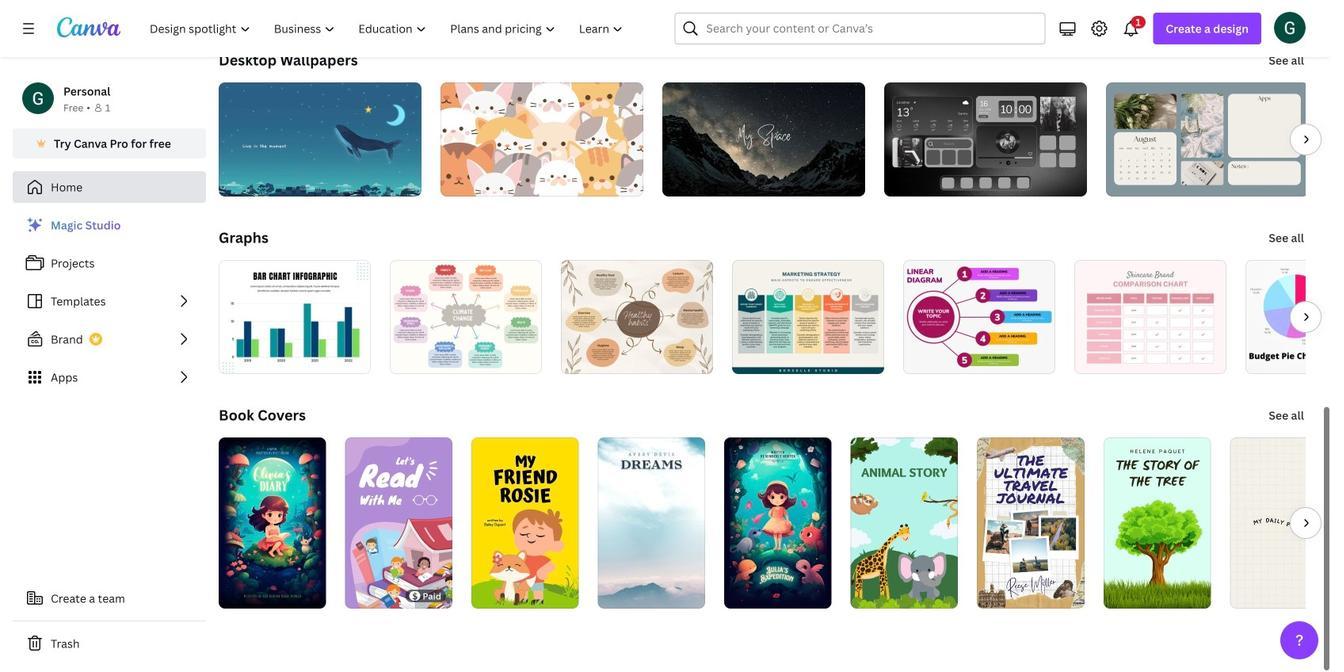 Task type: locate. For each thing, give the bounding box(es) containing it.
list
[[13, 209, 206, 393]]

top level navigation element
[[140, 13, 637, 44]]

None search field
[[675, 13, 1046, 44]]

greg robinson image
[[1275, 12, 1307, 43]]

Search search field
[[707, 13, 1014, 44]]



Task type: vqa. For each thing, say whether or not it's contained in the screenshot.
BACK
no



